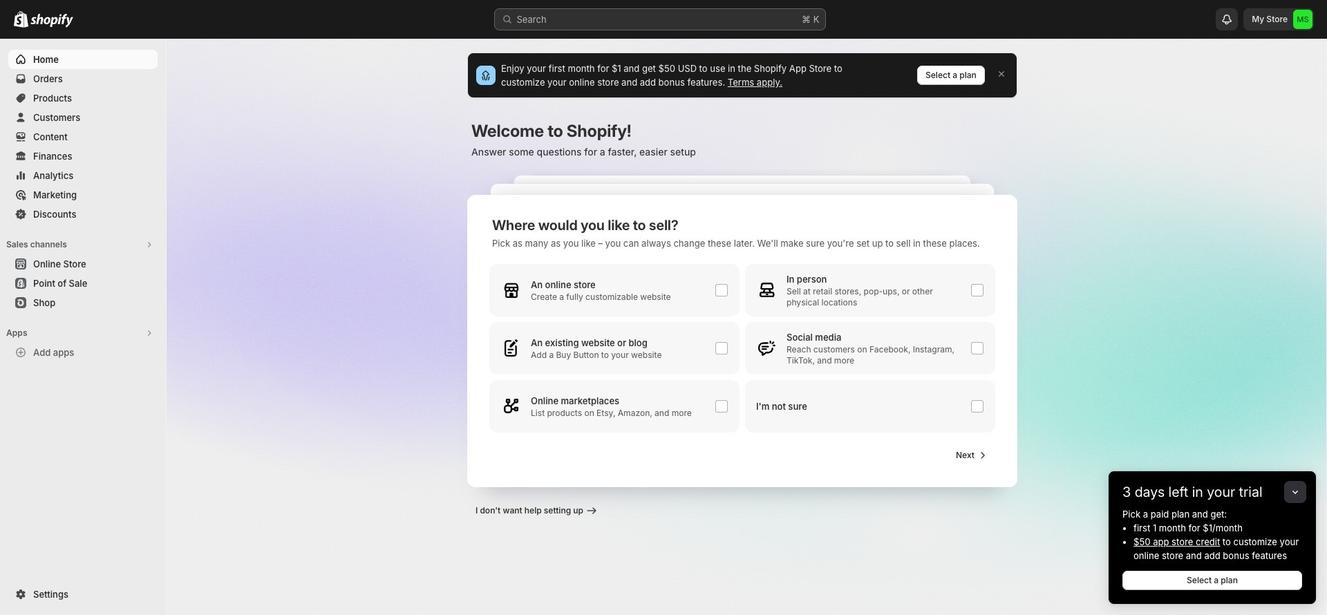 Task type: locate. For each thing, give the bounding box(es) containing it.
shopify image
[[30, 14, 73, 28]]



Task type: describe. For each thing, give the bounding box(es) containing it.
shopify image
[[14, 11, 28, 28]]

my store image
[[1293, 10, 1312, 29]]



Task type: vqa. For each thing, say whether or not it's contained in the screenshot.
and to the middle
no



